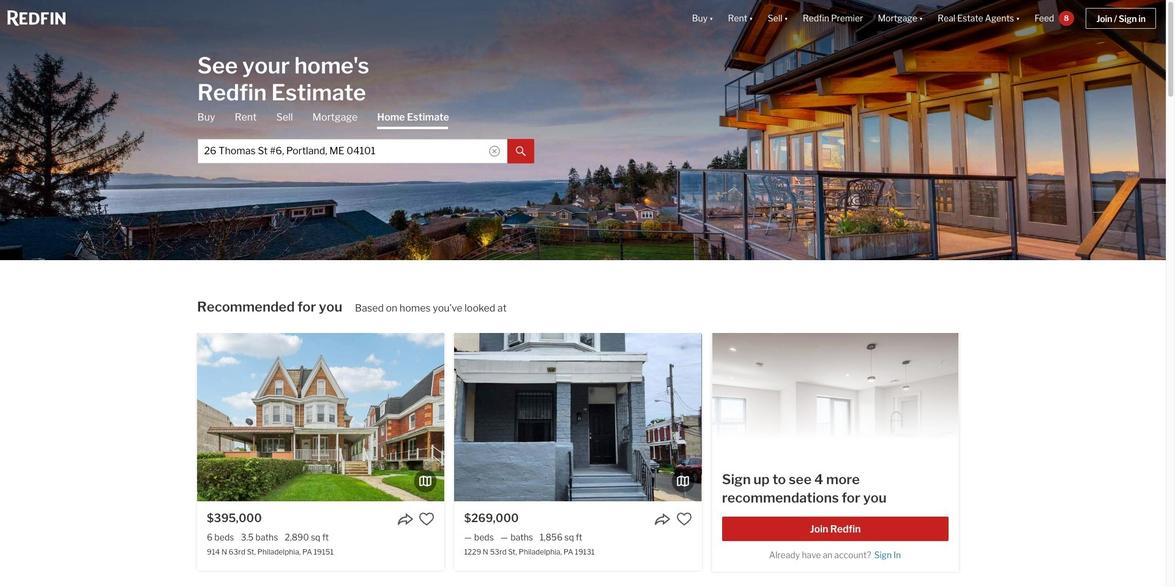 Task type: locate. For each thing, give the bounding box(es) containing it.
1 horizontal spatial favorite button image
[[677, 511, 692, 527]]

photo of 1229 n 53rd st, philadelphia, pa 19131 image
[[207, 333, 455, 501], [455, 333, 702, 501], [702, 333, 950, 501]]

2 photo of 914 n 63rd st, philadelphia, pa 19151 image from the left
[[197, 333, 445, 501]]

favorite button checkbox
[[419, 511, 435, 527], [677, 511, 692, 527]]

1 horizontal spatial favorite button checkbox
[[677, 511, 692, 527]]

0 horizontal spatial favorite button image
[[419, 511, 435, 527]]

2 favorite button image from the left
[[677, 511, 692, 527]]

photo of 914 n 63rd st, philadelphia, pa 19151 image
[[0, 333, 197, 501], [197, 333, 445, 501], [445, 333, 692, 501]]

favorite button image
[[419, 511, 435, 527], [677, 511, 692, 527]]

3 photo of 1229 n 53rd st, philadelphia, pa 19131 image from the left
[[702, 333, 950, 501]]

1 favorite button image from the left
[[419, 511, 435, 527]]

submit search image
[[516, 147, 526, 156]]

Enter your street address search field
[[197, 139, 507, 163]]

tab list
[[197, 111, 534, 163]]

0 horizontal spatial favorite button checkbox
[[419, 511, 435, 527]]

favorite button image for second 'favorite button' option from the right
[[419, 511, 435, 527]]



Task type: vqa. For each thing, say whether or not it's contained in the screenshot.
2nd Photo of 914 N 63rd St, Philadelphia, PA 19151 from left
yes



Task type: describe. For each thing, give the bounding box(es) containing it.
1 photo of 1229 n 53rd st, philadelphia, pa 19131 image from the left
[[207, 333, 455, 501]]

2 photo of 1229 n 53rd st, philadelphia, pa 19131 image from the left
[[455, 333, 702, 501]]

search input image
[[489, 145, 500, 156]]

1 favorite button checkbox from the left
[[419, 511, 435, 527]]

photo of 75 chestnut st #605, portland, me 04101 image
[[713, 332, 959, 514]]

3 photo of 914 n 63rd st, philadelphia, pa 19151 image from the left
[[445, 333, 692, 501]]

2 favorite button checkbox from the left
[[677, 511, 692, 527]]

clear input button
[[489, 147, 500, 158]]

1 photo of 914 n 63rd st, philadelphia, pa 19151 image from the left
[[0, 333, 197, 501]]

favorite button image for first 'favorite button' option from the right
[[677, 511, 692, 527]]



